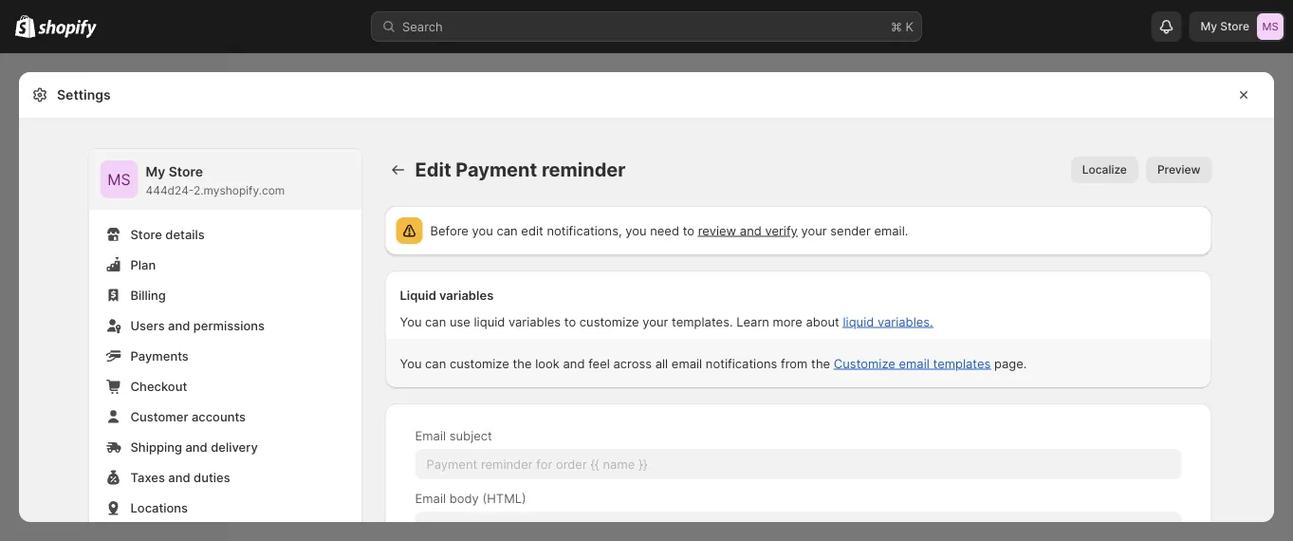Task type: describe. For each thing, give the bounding box(es) containing it.
store for my store
[[1221, 19, 1250, 33]]

details
[[165, 227, 205, 242]]

1 email from the left
[[672, 356, 703, 371]]

page.
[[995, 356, 1027, 371]]

before you can edit notifications, you need to review and verify your sender email.
[[430, 223, 909, 238]]

preview
[[1158, 163, 1201, 177]]

checkout
[[131, 379, 187, 393]]

feel
[[589, 356, 610, 371]]

permissions
[[193, 318, 265, 333]]

edit payment reminder
[[415, 158, 626, 181]]

billing link
[[100, 282, 351, 308]]

sales channels
[[19, 329, 102, 343]]

0 vertical spatial can
[[497, 223, 518, 238]]

use
[[450, 314, 471, 329]]

my store 444d24-2.myshopify.com
[[146, 164, 285, 197]]

billing
[[131, 288, 166, 302]]

payment
[[456, 158, 538, 181]]

channels
[[52, 329, 102, 343]]

0 vertical spatial to
[[683, 223, 695, 238]]

(html)
[[483, 491, 527, 505]]

look
[[536, 356, 560, 371]]

customize email templates link
[[834, 356, 991, 371]]

preview button
[[1147, 157, 1213, 183]]

can for customize
[[425, 356, 446, 371]]

you for you can use liquid variables to customize your templates. learn more about liquid variables.
[[400, 314, 422, 329]]

2 the from the left
[[812, 356, 831, 371]]

1 the from the left
[[513, 356, 532, 371]]

review and verify link
[[698, 223, 798, 238]]

payments
[[131, 348, 189, 363]]

0 horizontal spatial variables
[[440, 288, 494, 302]]

1 liquid from the left
[[474, 314, 505, 329]]

home
[[46, 74, 80, 89]]

sales channels button
[[11, 323, 216, 349]]

templates.
[[672, 314, 733, 329]]

customize
[[834, 356, 896, 371]]

customer accounts link
[[100, 403, 351, 430]]

ms button
[[100, 160, 138, 198]]

Email subject text field
[[415, 449, 1182, 479]]

delivery
[[211, 439, 258, 454]]

discounts
[[46, 287, 104, 301]]

store details link
[[100, 221, 351, 248]]

customer
[[131, 409, 188, 424]]

and for permissions
[[168, 318, 190, 333]]

notifications
[[706, 356, 778, 371]]

locations link
[[100, 495, 351, 521]]

localize
[[1083, 163, 1128, 177]]

subject
[[450, 428, 492, 443]]

email for email subject
[[415, 428, 446, 443]]

⌘ k
[[891, 19, 914, 34]]

settings link
[[11, 499, 216, 526]]

settings inside "dialog"
[[57, 87, 111, 103]]

sales
[[19, 329, 49, 343]]

sender
[[831, 223, 871, 238]]

shipping and delivery
[[131, 439, 258, 454]]

templates
[[934, 356, 991, 371]]

0 horizontal spatial customize
[[450, 356, 510, 371]]

Email body (HTML) text field
[[415, 512, 1182, 541]]

checkout link
[[100, 373, 351, 400]]

taxes and duties link
[[100, 464, 351, 491]]

my for my store
[[1201, 19, 1218, 33]]

edit
[[521, 223, 544, 238]]



Task type: vqa. For each thing, say whether or not it's contained in the screenshot.
Search button
no



Task type: locate. For each thing, give the bounding box(es) containing it.
the left look in the left of the page
[[513, 356, 532, 371]]

email
[[415, 428, 446, 443], [415, 491, 446, 505]]

can for use
[[425, 314, 446, 329]]

liquid right use
[[474, 314, 505, 329]]

2 vertical spatial store
[[131, 227, 162, 242]]

learn
[[737, 314, 770, 329]]

the right the from
[[812, 356, 831, 371]]

k
[[906, 19, 914, 34]]

settings
[[57, 87, 111, 103], [46, 505, 95, 520]]

and
[[740, 223, 762, 238], [168, 318, 190, 333], [563, 356, 585, 371], [186, 439, 208, 454], [168, 470, 190, 485]]

customize down use
[[450, 356, 510, 371]]

plan
[[131, 257, 156, 272]]

0 vertical spatial variables
[[440, 288, 494, 302]]

customize
[[580, 314, 639, 329], [450, 356, 510, 371]]

1 you from the top
[[400, 314, 422, 329]]

taxes
[[131, 470, 165, 485]]

1 horizontal spatial your
[[802, 223, 827, 238]]

settings dialog
[[19, 72, 1275, 541]]

shopify image
[[15, 15, 35, 38]]

1 vertical spatial my
[[146, 164, 165, 180]]

to right need
[[683, 223, 695, 238]]

reminder
[[542, 158, 626, 181]]

shopify image
[[38, 19, 97, 38]]

and for duties
[[168, 470, 190, 485]]

shipping
[[131, 439, 182, 454]]

and right users
[[168, 318, 190, 333]]

customer accounts
[[131, 409, 246, 424]]

2.myshopify.com
[[194, 184, 285, 197]]

0 horizontal spatial to
[[565, 314, 576, 329]]

liquid right about on the right bottom of page
[[843, 314, 875, 329]]

shipping and delivery link
[[100, 434, 351, 460]]

and right taxes at the left of page
[[168, 470, 190, 485]]

1 vertical spatial can
[[425, 314, 446, 329]]

can left edit
[[497, 223, 518, 238]]

2 liquid from the left
[[843, 314, 875, 329]]

store
[[1221, 19, 1250, 33], [169, 164, 203, 180], [131, 227, 162, 242]]

discounts link
[[11, 281, 216, 308]]

variables
[[440, 288, 494, 302], [509, 314, 561, 329]]

store up plan
[[131, 227, 162, 242]]

email left subject
[[415, 428, 446, 443]]

1 you from the left
[[472, 223, 493, 238]]

1 email from the top
[[415, 428, 446, 443]]

home link
[[11, 68, 216, 95]]

you for you can customize the look and feel across all email notifications from the customize email templates page.
[[400, 356, 422, 371]]

more
[[773, 314, 803, 329]]

1 horizontal spatial liquid
[[843, 314, 875, 329]]

0 vertical spatial store
[[1221, 19, 1250, 33]]

you right before
[[472, 223, 493, 238]]

1 vertical spatial settings
[[46, 505, 95, 520]]

you
[[400, 314, 422, 329], [400, 356, 422, 371]]

the
[[513, 356, 532, 371], [812, 356, 831, 371]]

and left verify
[[740, 223, 762, 238]]

email subject
[[415, 428, 492, 443]]

payments link
[[100, 343, 351, 369]]

2 email from the left
[[899, 356, 930, 371]]

store inside the store details "link"
[[131, 227, 162, 242]]

search
[[402, 19, 443, 34]]

⌘
[[891, 19, 903, 34]]

need
[[650, 223, 680, 238]]

and down customer accounts on the left bottom of page
[[186, 439, 208, 454]]

variables up use
[[440, 288, 494, 302]]

1 horizontal spatial customize
[[580, 314, 639, 329]]

your
[[802, 223, 827, 238], [643, 314, 669, 329]]

liquid variables. link
[[843, 314, 934, 329]]

you
[[472, 223, 493, 238], [626, 223, 647, 238]]

my
[[1201, 19, 1218, 33], [146, 164, 165, 180]]

can down the liquid variables
[[425, 356, 446, 371]]

variables.
[[878, 314, 934, 329]]

duties
[[194, 470, 230, 485]]

notifications,
[[547, 223, 622, 238]]

1 horizontal spatial store
[[169, 164, 203, 180]]

review
[[698, 223, 737, 238]]

store details
[[131, 227, 205, 242]]

2 horizontal spatial store
[[1221, 19, 1250, 33]]

you left need
[[626, 223, 647, 238]]

my store image
[[100, 160, 138, 198]]

email body (html)
[[415, 491, 527, 505]]

and for delivery
[[186, 439, 208, 454]]

0 vertical spatial you
[[400, 314, 422, 329]]

1 vertical spatial email
[[415, 491, 446, 505]]

store inside my store 444d24-2.myshopify.com
[[169, 164, 203, 180]]

store up 444d24- on the top left of page
[[169, 164, 203, 180]]

1 vertical spatial variables
[[509, 314, 561, 329]]

settings down shopify image
[[57, 87, 111, 103]]

1 horizontal spatial email
[[899, 356, 930, 371]]

email left body at the bottom left of page
[[415, 491, 446, 505]]

edit
[[415, 158, 452, 181]]

2 you from the left
[[626, 223, 647, 238]]

variables up look in the left of the page
[[509, 314, 561, 329]]

1 horizontal spatial the
[[812, 356, 831, 371]]

0 horizontal spatial email
[[672, 356, 703, 371]]

to
[[683, 223, 695, 238], [565, 314, 576, 329]]

my inside my store 444d24-2.myshopify.com
[[146, 164, 165, 180]]

liquid
[[474, 314, 505, 329], [843, 314, 875, 329]]

you can customize the look and feel across all email notifications from the customize email templates page.
[[400, 356, 1027, 371]]

your up all
[[643, 314, 669, 329]]

my store image
[[1258, 13, 1284, 40]]

2 vertical spatial can
[[425, 356, 446, 371]]

liquid
[[400, 288, 437, 302]]

1 vertical spatial customize
[[450, 356, 510, 371]]

email right all
[[672, 356, 703, 371]]

and left feel
[[563, 356, 585, 371]]

can left use
[[425, 314, 446, 329]]

email.
[[875, 223, 909, 238]]

0 vertical spatial email
[[415, 428, 446, 443]]

0 horizontal spatial store
[[131, 227, 162, 242]]

users
[[131, 318, 165, 333]]

verify
[[766, 223, 798, 238]]

1 horizontal spatial my
[[1201, 19, 1218, 33]]

across
[[614, 356, 652, 371]]

my for my store 444d24-2.myshopify.com
[[146, 164, 165, 180]]

1 vertical spatial your
[[643, 314, 669, 329]]

to down "notifications,"
[[565, 314, 576, 329]]

before
[[430, 223, 469, 238]]

my up 444d24- on the top left of page
[[146, 164, 165, 180]]

1 vertical spatial you
[[400, 356, 422, 371]]

0 vertical spatial my
[[1201, 19, 1218, 33]]

you can use liquid variables to customize your templates. learn more about liquid variables.
[[400, 314, 934, 329]]

1 vertical spatial to
[[565, 314, 576, 329]]

accounts
[[192, 409, 246, 424]]

my store
[[1201, 19, 1250, 33]]

from
[[781, 356, 808, 371]]

0 horizontal spatial my
[[146, 164, 165, 180]]

0 horizontal spatial the
[[513, 356, 532, 371]]

2 email from the top
[[415, 491, 446, 505]]

store left my store icon
[[1221, 19, 1250, 33]]

can
[[497, 223, 518, 238], [425, 314, 446, 329], [425, 356, 446, 371]]

0 horizontal spatial you
[[472, 223, 493, 238]]

locations
[[131, 500, 188, 515]]

0 vertical spatial your
[[802, 223, 827, 238]]

localize link
[[1071, 157, 1139, 183]]

settings left locations
[[46, 505, 95, 520]]

all
[[656, 356, 668, 371]]

1 horizontal spatial you
[[626, 223, 647, 238]]

0 horizontal spatial liquid
[[474, 314, 505, 329]]

2 you from the top
[[400, 356, 422, 371]]

email for email body (html)
[[415, 491, 446, 505]]

1 vertical spatial store
[[169, 164, 203, 180]]

customize up feel
[[580, 314, 639, 329]]

0 vertical spatial settings
[[57, 87, 111, 103]]

about
[[806, 314, 840, 329]]

taxes and duties
[[131, 470, 230, 485]]

email
[[672, 356, 703, 371], [899, 356, 930, 371]]

users and permissions link
[[100, 312, 351, 339]]

1 horizontal spatial to
[[683, 223, 695, 238]]

store for my store 444d24-2.myshopify.com
[[169, 164, 203, 180]]

plan link
[[100, 252, 351, 278]]

0 horizontal spatial your
[[643, 314, 669, 329]]

shop settings menu element
[[89, 149, 362, 541]]

email down the variables.
[[899, 356, 930, 371]]

body
[[450, 491, 479, 505]]

users and permissions
[[131, 318, 265, 333]]

0 vertical spatial customize
[[580, 314, 639, 329]]

444d24-
[[146, 184, 194, 197]]

your right verify
[[802, 223, 827, 238]]

my left my store icon
[[1201, 19, 1218, 33]]

liquid variables
[[400, 288, 494, 302]]

1 horizontal spatial variables
[[509, 314, 561, 329]]



